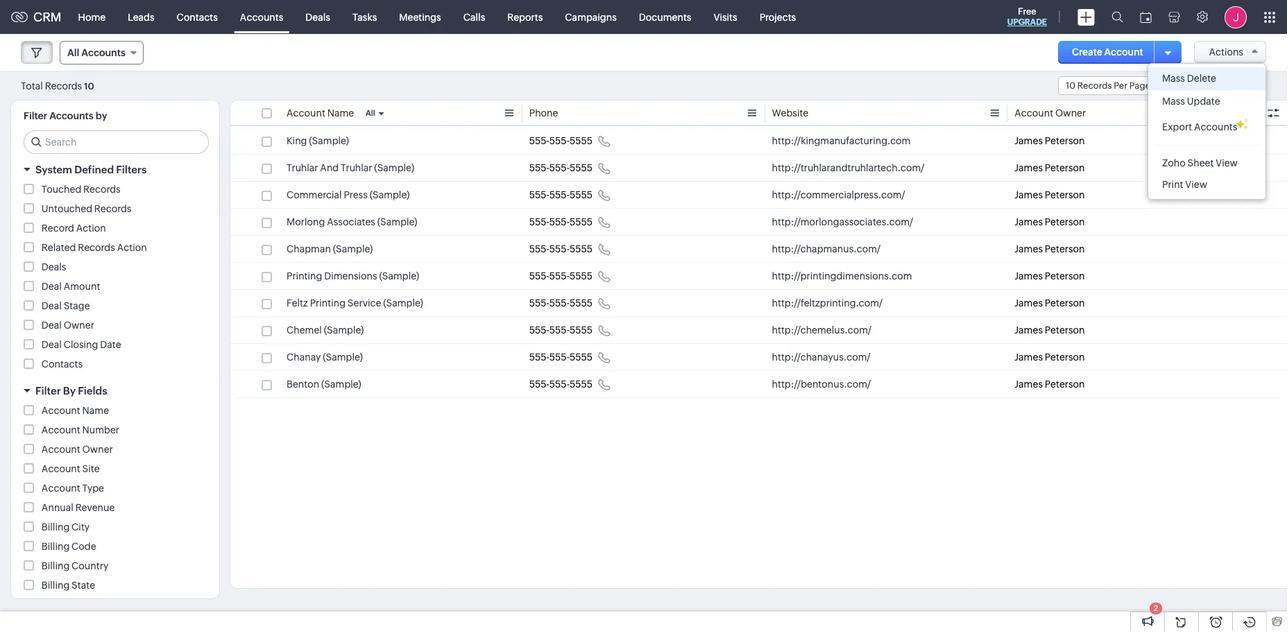 Task type: describe. For each thing, give the bounding box(es) containing it.
filters
[[116, 164, 147, 176]]

benton (sample)
[[287, 379, 361, 390]]

http://chapmanus.com/
[[772, 244, 881, 255]]

james peterson for http://morlongassociates.com/
[[1015, 217, 1085, 228]]

filter for filter accounts by
[[24, 110, 47, 121]]

555-555-5555 for feltz printing service (sample)
[[529, 298, 593, 309]]

filter by fields
[[35, 385, 107, 397]]

chanay (sample) link
[[287, 350, 363, 364]]

printing dimensions (sample) link
[[287, 269, 419, 283]]

mass delete link
[[1149, 67, 1266, 90]]

1 vertical spatial deals
[[42, 262, 66, 273]]

by
[[63, 385, 76, 397]]

http://bentonus.com/ link
[[772, 378, 871, 391]]

dimensions
[[324, 271, 377, 282]]

james peterson for http://chapmanus.com/
[[1015, 244, 1085, 255]]

billing for billing code
[[42, 541, 70, 552]]

peterson for http://chemelus.com/
[[1045, 325, 1085, 336]]

defined
[[74, 164, 114, 176]]

(sample) down the chanay (sample)
[[321, 379, 361, 390]]

peterson for http://chanayus.com/
[[1045, 352, 1085, 363]]

create
[[1072, 46, 1103, 58]]

james for http://kingmanufacturing.com
[[1015, 135, 1043, 146]]

crm link
[[11, 10, 61, 24]]

james for http://chemelus.com/
[[1015, 325, 1043, 336]]

5555 for http://kingmanufacturing.com
[[570, 135, 593, 146]]

james peterson for http://bentonus.com/
[[1015, 379, 1085, 390]]

peterson for http://morlongassociates.com/
[[1045, 217, 1085, 228]]

home link
[[67, 0, 117, 34]]

zoho sheet view
[[1162, 158, 1238, 169]]

deals inside deals link
[[306, 11, 330, 23]]

chapman (sample) link
[[287, 242, 373, 256]]

filter by fields button
[[11, 379, 219, 403]]

printing dimensions (sample)
[[287, 271, 419, 282]]

555-555-5555 for printing dimensions (sample)
[[529, 271, 593, 282]]

deal owner
[[42, 320, 94, 331]]

actions
[[1209, 46, 1244, 58]]

http://feltzprinting.com/
[[772, 298, 883, 309]]

http://feltzprinting.com/ link
[[772, 296, 883, 310]]

benton
[[287, 379, 319, 390]]

(sample) down chemel (sample)
[[323, 352, 363, 363]]

555-555-5555 for morlong associates (sample)
[[529, 217, 593, 228]]

closing
[[64, 339, 98, 350]]

1 horizontal spatial view
[[1216, 158, 1238, 169]]

peterson for http://feltzprinting.com/
[[1045, 298, 1085, 309]]

site
[[82, 464, 100, 475]]

deal closing date
[[42, 339, 121, 350]]

untouched
[[42, 203, 92, 214]]

accounts for all accounts
[[81, 47, 125, 58]]

touched
[[42, 184, 81, 195]]

contacts link
[[166, 0, 229, 34]]

(sample) right press
[[370, 189, 410, 201]]

touched records
[[42, 184, 121, 195]]

james peterson for http://feltzprinting.com/
[[1015, 298, 1085, 309]]

0 horizontal spatial action
[[76, 223, 106, 234]]

truhlar and truhlar (sample) link
[[287, 161, 414, 175]]

deal for deal closing date
[[42, 339, 62, 350]]

10 for total records 10
[[84, 81, 94, 91]]

http://truhlarandtruhlartech.com/ link
[[772, 161, 925, 175]]

account inside button
[[1105, 46, 1144, 58]]

10 records per page
[[1066, 81, 1151, 91]]

stage
[[64, 301, 90, 312]]

filter for filter by fields
[[35, 385, 61, 397]]

deal for deal stage
[[42, 301, 62, 312]]

delete
[[1187, 73, 1217, 84]]

visits link
[[703, 0, 749, 34]]

5555 for http://chapmanus.com/
[[570, 244, 593, 255]]

documents link
[[628, 0, 703, 34]]

0 horizontal spatial account owner
[[42, 444, 113, 455]]

feltz printing service (sample)
[[287, 298, 423, 309]]

account site
[[42, 464, 100, 475]]

free
[[1018, 6, 1037, 17]]

deal stage
[[42, 301, 90, 312]]

0 horizontal spatial view
[[1186, 179, 1208, 190]]

export
[[1162, 121, 1192, 133]]

james peterson for http://kingmanufacturing.com
[[1015, 135, 1085, 146]]

billing city
[[42, 522, 90, 533]]

page
[[1130, 81, 1151, 91]]

system defined filters
[[35, 164, 147, 176]]

mass update link
[[1149, 90, 1266, 113]]

james for http://truhlarandtruhlartech.com/
[[1015, 162, 1043, 174]]

(sample) up and
[[309, 135, 349, 146]]

chapman (sample)
[[287, 244, 373, 255]]

country
[[72, 561, 108, 572]]

james for http://bentonus.com/
[[1015, 379, 1043, 390]]

(sample) down feltz printing service (sample) link
[[324, 325, 364, 336]]

chapman
[[287, 244, 331, 255]]

records for touched
[[83, 184, 121, 195]]

print view
[[1162, 179, 1208, 190]]

benton (sample) link
[[287, 378, 361, 391]]

records for related
[[78, 242, 115, 253]]

5555 for http://morlongassociates.com/
[[570, 217, 593, 228]]

meetings link
[[388, 0, 452, 34]]

555-555-5555 for benton (sample)
[[529, 379, 593, 390]]

peterson for http://kingmanufacturing.com
[[1045, 135, 1085, 146]]

crm
[[33, 10, 61, 24]]

http://commercialpress.com/
[[772, 189, 906, 201]]

billing for billing state
[[42, 580, 70, 591]]

All Accounts field
[[60, 41, 144, 65]]

number
[[82, 425, 119, 436]]

0 horizontal spatial contacts
[[42, 359, 83, 370]]

service
[[348, 298, 381, 309]]

accounts for filter accounts by
[[49, 110, 93, 121]]

5555 for http://chemelus.com/
[[570, 325, 593, 336]]

deal for deal owner
[[42, 320, 62, 331]]

peterson for http://chapmanus.com/
[[1045, 244, 1085, 255]]

http://chapmanus.com/ link
[[772, 242, 881, 256]]

10 for 1 - 10
[[1201, 80, 1212, 91]]

name for account number
[[82, 405, 109, 416]]

king
[[287, 135, 307, 146]]

5555 for http://printingdimensions.com
[[570, 271, 593, 282]]

chemel
[[287, 325, 322, 336]]

peterson for http://commercialpress.com/
[[1045, 189, 1085, 201]]

all for all accounts
[[67, 47, 79, 58]]

amount
[[64, 281, 100, 292]]

morlong
[[287, 217, 325, 228]]

printing inside printing dimensions (sample) link
[[287, 271, 322, 282]]

date
[[100, 339, 121, 350]]

1 - 10
[[1189, 80, 1212, 91]]

10 inside field
[[1066, 81, 1076, 91]]

mass delete
[[1162, 73, 1217, 84]]

(sample) right associates
[[377, 217, 417, 228]]

account type
[[42, 483, 104, 494]]

king (sample) link
[[287, 134, 349, 148]]

annual
[[42, 502, 73, 514]]

calendar image
[[1140, 11, 1152, 23]]

tasks link
[[341, 0, 388, 34]]

10 Records Per Page field
[[1058, 76, 1169, 95]]



Task type: vqa. For each thing, say whether or not it's contained in the screenshot.
Calls
yes



Task type: locate. For each thing, give the bounding box(es) containing it.
0 vertical spatial owner
[[1056, 108, 1086, 119]]

billing up billing state
[[42, 561, 70, 572]]

0 horizontal spatial account name
[[42, 405, 109, 416]]

6 james peterson from the top
[[1015, 271, 1085, 282]]

peterson
[[1045, 135, 1085, 146], [1045, 162, 1085, 174], [1045, 189, 1085, 201], [1045, 217, 1085, 228], [1045, 244, 1085, 255], [1045, 271, 1085, 282], [1045, 298, 1085, 309], [1045, 325, 1085, 336], [1045, 352, 1085, 363], [1045, 379, 1085, 390]]

profile element
[[1217, 0, 1255, 34]]

9 5555 from the top
[[570, 352, 593, 363]]

billing state
[[42, 580, 95, 591]]

10 right -
[[1201, 80, 1212, 91]]

3 james peterson from the top
[[1015, 189, 1085, 201]]

1 vertical spatial mass
[[1162, 96, 1185, 107]]

chemel (sample) link
[[287, 323, 364, 337]]

1 vertical spatial view
[[1186, 179, 1208, 190]]

deals down related
[[42, 262, 66, 273]]

search image
[[1112, 11, 1124, 23]]

http://bentonus.com/
[[772, 379, 871, 390]]

0 vertical spatial deals
[[306, 11, 330, 23]]

0 vertical spatial contacts
[[177, 11, 218, 23]]

accounts for export accounts
[[1194, 121, 1238, 133]]

accounts link
[[229, 0, 294, 34]]

records down touched records
[[94, 203, 131, 214]]

1 vertical spatial filter
[[35, 385, 61, 397]]

1 billing from the top
[[42, 522, 70, 533]]

3 james from the top
[[1015, 189, 1043, 201]]

search element
[[1104, 0, 1132, 34]]

peterson for http://printingdimensions.com
[[1045, 271, 1085, 282]]

2 555-555-5555 from the top
[[529, 162, 593, 174]]

5 peterson from the top
[[1045, 244, 1085, 255]]

mass update
[[1162, 96, 1221, 107]]

billing down annual
[[42, 522, 70, 533]]

1 horizontal spatial account name
[[287, 108, 354, 119]]

0 horizontal spatial 10
[[84, 81, 94, 91]]

(sample) right service on the top left
[[383, 298, 423, 309]]

8 peterson from the top
[[1045, 325, 1085, 336]]

chanay (sample)
[[287, 352, 363, 363]]

accounts down the home
[[81, 47, 125, 58]]

press
[[344, 189, 368, 201]]

9 peterson from the top
[[1045, 352, 1085, 363]]

1 vertical spatial action
[[117, 242, 147, 253]]

visits
[[714, 11, 738, 23]]

printing down the chapman
[[287, 271, 322, 282]]

7 5555 from the top
[[570, 298, 593, 309]]

account owner
[[1015, 108, 1086, 119], [42, 444, 113, 455]]

home
[[78, 11, 106, 23]]

update
[[1187, 96, 1221, 107]]

upgrade
[[1008, 17, 1047, 27]]

mass for mass update
[[1162, 96, 1185, 107]]

contacts
[[177, 11, 218, 23], [42, 359, 83, 370]]

all
[[67, 47, 79, 58], [366, 109, 375, 117]]

7 james from the top
[[1015, 298, 1043, 309]]

8 james from the top
[[1015, 325, 1043, 336]]

printing
[[287, 271, 322, 282], [310, 298, 346, 309]]

billing country
[[42, 561, 108, 572]]

all accounts
[[67, 47, 125, 58]]

deal down deal owner
[[42, 339, 62, 350]]

profile image
[[1225, 6, 1247, 28]]

1 peterson from the top
[[1045, 135, 1085, 146]]

filter left the by
[[35, 385, 61, 397]]

records left per
[[1078, 81, 1112, 91]]

associates
[[327, 217, 375, 228]]

4 james peterson from the top
[[1015, 217, 1085, 228]]

export accounts
[[1162, 121, 1238, 133]]

1 horizontal spatial account owner
[[1015, 108, 1086, 119]]

james peterson for http://chanayus.com/
[[1015, 352, 1085, 363]]

state
[[72, 580, 95, 591]]

10 5555 from the top
[[570, 379, 593, 390]]

8 5555 from the top
[[570, 325, 593, 336]]

commercial
[[287, 189, 342, 201]]

555-
[[529, 135, 550, 146], [550, 135, 570, 146], [529, 162, 550, 174], [550, 162, 570, 174], [529, 189, 550, 201], [550, 189, 570, 201], [529, 217, 550, 228], [550, 217, 570, 228], [529, 244, 550, 255], [550, 244, 570, 255], [529, 271, 550, 282], [550, 271, 570, 282], [529, 298, 550, 309], [550, 298, 570, 309], [529, 325, 550, 336], [550, 325, 570, 336], [529, 352, 550, 363], [550, 352, 570, 363], [529, 379, 550, 390], [550, 379, 570, 390]]

untouched records
[[42, 203, 131, 214]]

records inside field
[[1078, 81, 1112, 91]]

10
[[1201, 80, 1212, 91], [1066, 81, 1076, 91], [84, 81, 94, 91]]

9 james from the top
[[1015, 352, 1043, 363]]

1 mass from the top
[[1162, 73, 1185, 84]]

0 vertical spatial mass
[[1162, 73, 1185, 84]]

9 555-555-5555 from the top
[[529, 352, 593, 363]]

http://morlongassociates.com/
[[772, 217, 914, 228]]

1 vertical spatial printing
[[310, 298, 346, 309]]

10 down create
[[1066, 81, 1076, 91]]

2 vertical spatial owner
[[82, 444, 113, 455]]

4 peterson from the top
[[1045, 217, 1085, 228]]

2 peterson from the top
[[1045, 162, 1085, 174]]

billing for billing country
[[42, 561, 70, 572]]

campaigns
[[565, 11, 617, 23]]

james for http://commercialpress.com/
[[1015, 189, 1043, 201]]

account
[[1105, 46, 1144, 58], [287, 108, 325, 119], [1015, 108, 1054, 119], [42, 405, 80, 416], [42, 425, 80, 436], [42, 444, 80, 455], [42, 464, 80, 475], [42, 483, 80, 494]]

2 truhlar from the left
[[341, 162, 372, 174]]

account name for all
[[287, 108, 354, 119]]

1 truhlar from the left
[[287, 162, 318, 174]]

records down record action
[[78, 242, 115, 253]]

billing down billing city
[[42, 541, 70, 552]]

all inside all accounts "field"
[[67, 47, 79, 58]]

1 horizontal spatial action
[[117, 242, 147, 253]]

0 horizontal spatial truhlar
[[287, 162, 318, 174]]

create account button
[[1058, 41, 1157, 64]]

4 5555 from the top
[[570, 217, 593, 228]]

contacts down closing
[[42, 359, 83, 370]]

5555 for http://truhlarandtruhlartech.com/
[[570, 162, 593, 174]]

feltz printing service (sample) link
[[287, 296, 423, 310]]

2 5555 from the top
[[570, 162, 593, 174]]

5 james from the top
[[1015, 244, 1043, 255]]

0 vertical spatial printing
[[287, 271, 322, 282]]

5 5555 from the top
[[570, 244, 593, 255]]

owner down 'number'
[[82, 444, 113, 455]]

contacts inside contacts link
[[177, 11, 218, 23]]

5555 for http://chanayus.com/
[[570, 352, 593, 363]]

555-555-5555 for truhlar and truhlar (sample)
[[529, 162, 593, 174]]

1 555-555-5555 from the top
[[529, 135, 593, 146]]

name down fields
[[82, 405, 109, 416]]

7 555-555-5555 from the top
[[529, 298, 593, 309]]

filter down the total
[[24, 110, 47, 121]]

accounts down mass update link
[[1194, 121, 1238, 133]]

related records action
[[42, 242, 147, 253]]

4 billing from the top
[[42, 580, 70, 591]]

king (sample)
[[287, 135, 349, 146]]

3 5555 from the top
[[570, 189, 593, 201]]

8 james peterson from the top
[[1015, 325, 1085, 336]]

1 deal from the top
[[42, 281, 62, 292]]

0 horizontal spatial all
[[67, 47, 79, 58]]

morlong associates (sample)
[[287, 217, 417, 228]]

6 peterson from the top
[[1045, 271, 1085, 282]]

0 vertical spatial name
[[327, 108, 354, 119]]

0 horizontal spatial deals
[[42, 262, 66, 273]]

mass left 1
[[1162, 73, 1185, 84]]

navigation
[[1219, 76, 1267, 96]]

10 peterson from the top
[[1045, 379, 1085, 390]]

http://commercialpress.com/ link
[[772, 188, 906, 202]]

6 5555 from the top
[[570, 271, 593, 282]]

all up the total records 10
[[67, 47, 79, 58]]

3 billing from the top
[[42, 561, 70, 572]]

9 james peterson from the top
[[1015, 352, 1085, 363]]

records up filter accounts by
[[45, 80, 82, 91]]

2 james from the top
[[1015, 162, 1043, 174]]

peterson for http://bentonus.com/
[[1045, 379, 1085, 390]]

james for http://feltzprinting.com/
[[1015, 298, 1043, 309]]

deal left stage
[[42, 301, 62, 312]]

row group containing king (sample)
[[230, 128, 1287, 398]]

owner
[[1056, 108, 1086, 119], [64, 320, 94, 331], [82, 444, 113, 455]]

sheet
[[1188, 158, 1214, 169]]

create menu image
[[1078, 9, 1095, 25]]

555-555-5555 for king (sample)
[[529, 135, 593, 146]]

1
[[1189, 80, 1193, 91]]

james for http://chanayus.com/
[[1015, 352, 1043, 363]]

all up truhlar and truhlar (sample) 'link'
[[366, 109, 375, 117]]

2 horizontal spatial 10
[[1201, 80, 1212, 91]]

and
[[320, 162, 339, 174]]

4 deal from the top
[[42, 339, 62, 350]]

calls link
[[452, 0, 496, 34]]

related
[[42, 242, 76, 253]]

1 5555 from the top
[[570, 135, 593, 146]]

http://chanayus.com/
[[772, 352, 871, 363]]

http://printingdimensions.com
[[772, 271, 912, 282]]

records
[[45, 80, 82, 91], [1078, 81, 1112, 91], [83, 184, 121, 195], [94, 203, 131, 214], [78, 242, 115, 253]]

0 vertical spatial view
[[1216, 158, 1238, 169]]

records for untouched
[[94, 203, 131, 214]]

system defined filters button
[[11, 158, 219, 182]]

documents
[[639, 11, 692, 23]]

5555 for http://bentonus.com/
[[570, 379, 593, 390]]

action up related records action
[[76, 223, 106, 234]]

james peterson for http://truhlarandtruhlartech.com/
[[1015, 162, 1085, 174]]

billing for billing city
[[42, 522, 70, 533]]

print
[[1162, 179, 1184, 190]]

(sample) up commercial press (sample) "link"
[[374, 162, 414, 174]]

2 deal from the top
[[42, 301, 62, 312]]

1 james peterson from the top
[[1015, 135, 1085, 146]]

peterson for http://truhlarandtruhlartech.com/
[[1045, 162, 1085, 174]]

http://truhlarandtruhlartech.com/
[[772, 162, 925, 174]]

owner down 10 records per page
[[1056, 108, 1086, 119]]

0 vertical spatial account name
[[287, 108, 354, 119]]

7 james peterson from the top
[[1015, 298, 1085, 309]]

billing code
[[42, 541, 96, 552]]

3 deal from the top
[[42, 320, 62, 331]]

555-555-5555
[[529, 135, 593, 146], [529, 162, 593, 174], [529, 189, 593, 201], [529, 217, 593, 228], [529, 244, 593, 255], [529, 271, 593, 282], [529, 298, 593, 309], [529, 325, 593, 336], [529, 352, 593, 363], [529, 379, 593, 390]]

(sample) up service on the top left
[[379, 271, 419, 282]]

4 555-555-5555 from the top
[[529, 217, 593, 228]]

by
[[96, 110, 107, 121]]

5 555-555-5555 from the top
[[529, 244, 593, 255]]

deal down deal stage
[[42, 320, 62, 331]]

555-555-5555 for chemel (sample)
[[529, 325, 593, 336]]

city
[[72, 522, 90, 533]]

reports
[[508, 11, 543, 23]]

truhlar up press
[[341, 162, 372, 174]]

10 down "all accounts"
[[84, 81, 94, 91]]

mass inside mass update link
[[1162, 96, 1185, 107]]

create account
[[1072, 46, 1144, 58]]

account name up king (sample) 'link'
[[287, 108, 354, 119]]

555-555-5555 for chanay (sample)
[[529, 352, 593, 363]]

total
[[21, 80, 43, 91]]

0 horizontal spatial name
[[82, 405, 109, 416]]

http://chanayus.com/ link
[[772, 350, 871, 364]]

printing up "chemel (sample)" link
[[310, 298, 346, 309]]

tasks
[[353, 11, 377, 23]]

commercial press (sample)
[[287, 189, 410, 201]]

accounts inside "field"
[[81, 47, 125, 58]]

accounts left by
[[49, 110, 93, 121]]

3 555-555-5555 from the top
[[529, 189, 593, 201]]

truhlar left and
[[287, 162, 318, 174]]

account owner down 10 records per page
[[1015, 108, 1086, 119]]

filter accounts by
[[24, 110, 107, 121]]

view
[[1216, 158, 1238, 169], [1186, 179, 1208, 190]]

1 horizontal spatial truhlar
[[341, 162, 372, 174]]

0 vertical spatial action
[[76, 223, 106, 234]]

meetings
[[399, 11, 441, 23]]

projects link
[[749, 0, 807, 34]]

james peterson for http://commercialpress.com/
[[1015, 189, 1085, 201]]

james for http://morlongassociates.com/
[[1015, 217, 1043, 228]]

10 james peterson from the top
[[1015, 379, 1085, 390]]

4 james from the top
[[1015, 217, 1043, 228]]

1 horizontal spatial name
[[327, 108, 354, 119]]

(sample)
[[309, 135, 349, 146], [374, 162, 414, 174], [370, 189, 410, 201], [377, 217, 417, 228], [333, 244, 373, 255], [379, 271, 419, 282], [383, 298, 423, 309], [324, 325, 364, 336], [323, 352, 363, 363], [321, 379, 361, 390]]

deal up deal stage
[[42, 281, 62, 292]]

555-555-5555 for chapman (sample)
[[529, 244, 593, 255]]

10 555-555-5555 from the top
[[529, 379, 593, 390]]

commercial press (sample) link
[[287, 188, 410, 202]]

10 inside the total records 10
[[84, 81, 94, 91]]

0 vertical spatial account owner
[[1015, 108, 1086, 119]]

2 billing from the top
[[42, 541, 70, 552]]

mass
[[1162, 73, 1185, 84], [1162, 96, 1185, 107]]

-
[[1195, 80, 1199, 91]]

1 vertical spatial owner
[[64, 320, 94, 331]]

1 james from the top
[[1015, 135, 1043, 146]]

row group
[[230, 128, 1287, 398]]

8 555-555-5555 from the top
[[529, 325, 593, 336]]

7 peterson from the top
[[1045, 298, 1085, 309]]

james peterson for http://chemelus.com/
[[1015, 325, 1085, 336]]

0 vertical spatial all
[[67, 47, 79, 58]]

(sample) up printing dimensions (sample)
[[333, 244, 373, 255]]

1 horizontal spatial deals
[[306, 11, 330, 23]]

action
[[76, 223, 106, 234], [117, 242, 147, 253]]

morlong associates (sample) link
[[287, 215, 417, 229]]

account name up account number
[[42, 405, 109, 416]]

1 horizontal spatial 10
[[1066, 81, 1076, 91]]

mass up export
[[1162, 96, 1185, 107]]

1 vertical spatial account name
[[42, 405, 109, 416]]

name up king (sample) 'link'
[[327, 108, 354, 119]]

account owner down account number
[[42, 444, 113, 455]]

records down defined
[[83, 184, 121, 195]]

code
[[72, 541, 96, 552]]

1 vertical spatial name
[[82, 405, 109, 416]]

james for http://chapmanus.com/
[[1015, 244, 1043, 255]]

accounts left deals link
[[240, 11, 283, 23]]

mass for mass delete
[[1162, 73, 1185, 84]]

10 james from the top
[[1015, 379, 1043, 390]]

printing inside feltz printing service (sample) link
[[310, 298, 346, 309]]

billing down the billing country
[[42, 580, 70, 591]]

records for 10
[[1078, 81, 1112, 91]]

name for all
[[327, 108, 354, 119]]

1 horizontal spatial contacts
[[177, 11, 218, 23]]

all for all
[[366, 109, 375, 117]]

view down zoho sheet view
[[1186, 179, 1208, 190]]

deal for deal amount
[[42, 281, 62, 292]]

1 vertical spatial account owner
[[42, 444, 113, 455]]

james for http://printingdimensions.com
[[1015, 271, 1043, 282]]

5555
[[570, 135, 593, 146], [570, 162, 593, 174], [570, 189, 593, 201], [570, 217, 593, 228], [570, 244, 593, 255], [570, 271, 593, 282], [570, 298, 593, 309], [570, 325, 593, 336], [570, 352, 593, 363], [570, 379, 593, 390]]

annual revenue
[[42, 502, 115, 514]]

3 peterson from the top
[[1045, 189, 1085, 201]]

create menu element
[[1069, 0, 1104, 34]]

1 horizontal spatial all
[[366, 109, 375, 117]]

account name for account number
[[42, 405, 109, 416]]

james peterson
[[1015, 135, 1085, 146], [1015, 162, 1085, 174], [1015, 189, 1085, 201], [1015, 217, 1085, 228], [1015, 244, 1085, 255], [1015, 271, 1085, 282], [1015, 298, 1085, 309], [1015, 325, 1085, 336], [1015, 352, 1085, 363], [1015, 379, 1085, 390]]

2 mass from the top
[[1162, 96, 1185, 107]]

free upgrade
[[1008, 6, 1047, 27]]

5 james peterson from the top
[[1015, 244, 1085, 255]]

action down the untouched records
[[117, 242, 147, 253]]

1 vertical spatial contacts
[[42, 359, 83, 370]]

projects
[[760, 11, 796, 23]]

6 james from the top
[[1015, 271, 1043, 282]]

filter inside dropdown button
[[35, 385, 61, 397]]

owner up closing
[[64, 320, 94, 331]]

deals left tasks link
[[306, 11, 330, 23]]

campaigns link
[[554, 0, 628, 34]]

contacts right leads link
[[177, 11, 218, 23]]

5555 for http://feltzprinting.com/
[[570, 298, 593, 309]]

mass inside mass delete link
[[1162, 73, 1185, 84]]

view right sheet
[[1216, 158, 1238, 169]]

revenue
[[75, 502, 115, 514]]

6 555-555-5555 from the top
[[529, 271, 593, 282]]

555-555-5555 for commercial press (sample)
[[529, 189, 593, 201]]

accounts
[[240, 11, 283, 23], [81, 47, 125, 58], [49, 110, 93, 121], [1194, 121, 1238, 133]]

0 vertical spatial filter
[[24, 110, 47, 121]]

chemel (sample)
[[287, 325, 364, 336]]

1 vertical spatial all
[[366, 109, 375, 117]]

2 james peterson from the top
[[1015, 162, 1085, 174]]

Search text field
[[24, 131, 208, 153]]

james peterson for http://printingdimensions.com
[[1015, 271, 1085, 282]]

records for total
[[45, 80, 82, 91]]

5555 for http://commercialpress.com/
[[570, 189, 593, 201]]

http://chemelus.com/
[[772, 325, 872, 336]]



